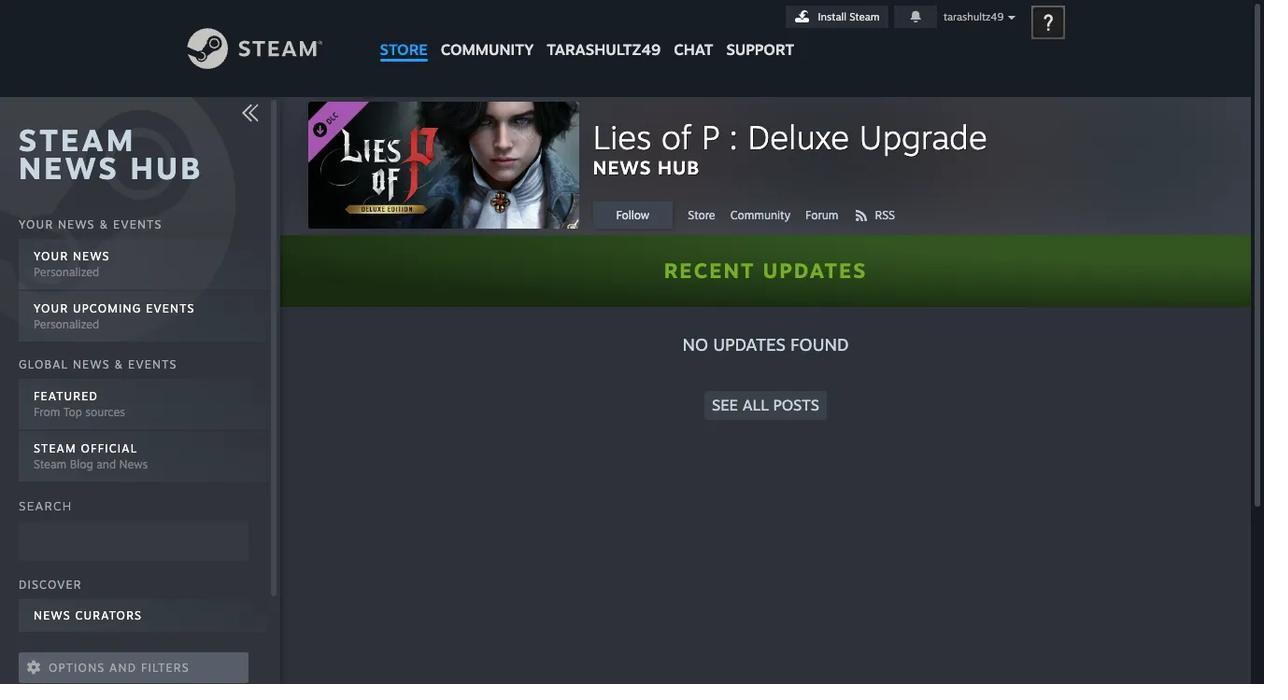 Task type: vqa. For each thing, say whether or not it's contained in the screenshot.
topmost &
yes



Task type: describe. For each thing, give the bounding box(es) containing it.
your upcoming events personalized
[[34, 301, 195, 331]]

install steam link
[[785, 6, 888, 28]]

forum
[[806, 208, 839, 222]]

from
[[34, 406, 60, 420]]

news inside lies of p : deluxe upgrade news hub
[[593, 156, 652, 179]]

steam left blog
[[34, 458, 67, 472]]

your for your news personalized
[[34, 249, 68, 263]]

all
[[742, 396, 769, 415]]

recent updates
[[664, 258, 867, 283]]

personalized inside your upcoming events personalized
[[34, 317, 99, 331]]

community
[[441, 40, 534, 59]]

& for global
[[114, 358, 124, 372]]

hub inside steam news hub
[[130, 150, 203, 187]]

filters
[[141, 661, 190, 675]]

install steam
[[818, 10, 880, 23]]

featured
[[34, 390, 98, 404]]

updates
[[763, 258, 867, 283]]

community link
[[730, 202, 806, 229]]

tarashultz49 link
[[540, 0, 667, 68]]

your news personalized
[[34, 249, 110, 279]]

news curators
[[34, 609, 142, 623]]

personalized inside your news personalized
[[34, 265, 99, 279]]

news up featured
[[73, 358, 110, 372]]

events inside your upcoming events personalized
[[146, 301, 195, 315]]

options and filters
[[49, 661, 190, 675]]

posts
[[773, 396, 819, 415]]

discover
[[19, 578, 82, 592]]

rss link
[[854, 202, 910, 229]]

news down discover
[[34, 609, 71, 623]]

global news & events
[[19, 358, 177, 372]]

community link
[[434, 0, 540, 68]]

rss
[[875, 208, 895, 222]]

news inside steam official steam blog and news
[[119, 458, 148, 472]]

support link
[[720, 0, 801, 64]]

upgrade
[[859, 117, 987, 157]]

options
[[49, 661, 105, 675]]

no updates found
[[683, 335, 849, 355]]

of
[[661, 117, 692, 157]]

forum link
[[806, 202, 854, 229]]

top
[[63, 406, 82, 420]]

your news & events
[[19, 217, 162, 231]]

events for global news & events
[[128, 358, 177, 372]]

store link
[[688, 202, 730, 229]]



Task type: locate. For each thing, give the bounding box(es) containing it.
news up your news & events
[[19, 150, 119, 187]]

personalized down your news & events
[[34, 265, 99, 279]]

your inside your upcoming events personalized
[[34, 301, 68, 315]]

0 horizontal spatial tarashultz49
[[547, 40, 661, 59]]

no
[[683, 335, 708, 355]]

1 horizontal spatial hub
[[658, 156, 700, 179]]

0 vertical spatial tarashultz49
[[944, 10, 1004, 23]]

news down your news & events
[[73, 249, 110, 263]]

and
[[96, 458, 116, 472], [109, 661, 137, 675]]

steam official steam blog and news
[[34, 442, 148, 472]]

your
[[19, 217, 54, 231], [34, 249, 68, 263], [34, 301, 68, 315]]

1 personalized from the top
[[34, 265, 99, 279]]

and inside steam official steam blog and news
[[96, 458, 116, 472]]

steam up blog
[[34, 442, 77, 456]]

featured from top sources
[[34, 390, 125, 420]]

global
[[19, 358, 68, 372]]

found
[[791, 335, 849, 355]]

0 vertical spatial &
[[99, 217, 109, 231]]

news up your news personalized
[[58, 217, 95, 231]]

0 horizontal spatial &
[[99, 217, 109, 231]]

:
[[729, 117, 738, 157]]

news
[[19, 150, 119, 187], [593, 156, 652, 179], [58, 217, 95, 231], [73, 249, 110, 263], [73, 358, 110, 372], [119, 458, 148, 472], [34, 609, 71, 623]]

0 vertical spatial personalized
[[34, 265, 99, 279]]

events right the 'upcoming' at the top left of page
[[146, 301, 195, 315]]

blog
[[70, 458, 93, 472]]

see all posts
[[712, 396, 819, 415]]

events
[[113, 217, 162, 231], [146, 301, 195, 315], [128, 358, 177, 372]]

news inside steam news hub
[[19, 150, 119, 187]]

& for your
[[99, 217, 109, 231]]

steam up your news & events
[[19, 121, 136, 159]]

1 horizontal spatial &
[[114, 358, 124, 372]]

steam
[[850, 10, 880, 23], [19, 121, 136, 159], [34, 442, 77, 456], [34, 458, 67, 472]]

hub inside lies of p : deluxe upgrade news hub
[[658, 156, 700, 179]]

&
[[99, 217, 109, 231], [114, 358, 124, 372]]

events for your news & events
[[113, 217, 162, 231]]

news curators link
[[19, 600, 267, 634]]

1 vertical spatial your
[[34, 249, 68, 263]]

news down official
[[119, 458, 148, 472]]

lies
[[593, 117, 652, 157]]

upcoming
[[73, 301, 142, 315]]

steam right the install
[[850, 10, 880, 23]]

store link
[[373, 0, 434, 68]]

chat
[[674, 40, 713, 59]]

1 vertical spatial tarashultz49
[[547, 40, 661, 59]]

and left "filters"
[[109, 661, 137, 675]]

your down your news personalized
[[34, 301, 68, 315]]

and down official
[[96, 458, 116, 472]]

2 personalized from the top
[[34, 317, 99, 331]]

deluxe
[[748, 117, 849, 157]]

0 vertical spatial events
[[113, 217, 162, 231]]

0 vertical spatial your
[[19, 217, 54, 231]]

1 vertical spatial events
[[146, 301, 195, 315]]

support
[[726, 40, 794, 59]]

2 vertical spatial events
[[128, 358, 177, 372]]

store
[[688, 208, 715, 222]]

news up follow at the top
[[593, 156, 652, 179]]

news inside your news personalized
[[73, 249, 110, 263]]

follow
[[616, 208, 650, 222]]

1 vertical spatial and
[[109, 661, 137, 675]]

recent
[[664, 258, 755, 283]]

curators
[[75, 609, 142, 623]]

0 vertical spatial and
[[96, 458, 116, 472]]

personalized
[[34, 265, 99, 279], [34, 317, 99, 331]]

your up your news personalized
[[19, 217, 54, 231]]

p
[[701, 117, 719, 157]]

sources
[[85, 406, 125, 420]]

2 vertical spatial your
[[34, 301, 68, 315]]

steam news hub
[[19, 121, 203, 187]]

1 vertical spatial &
[[114, 358, 124, 372]]

& up your news personalized
[[99, 217, 109, 231]]

None text field
[[19, 522, 249, 562]]

see
[[712, 396, 738, 415]]

store
[[380, 40, 428, 59]]

tarashultz49
[[944, 10, 1004, 23], [547, 40, 661, 59]]

1 horizontal spatial tarashultz49
[[944, 10, 1004, 23]]

lies of p : deluxe upgrade news hub
[[593, 117, 987, 179]]

your inside your news personalized
[[34, 249, 68, 263]]

your for your news & events
[[19, 217, 54, 231]]

updates
[[713, 335, 786, 355]]

your down your news & events
[[34, 249, 68, 263]]

install
[[818, 10, 847, 23]]

0 horizontal spatial hub
[[130, 150, 203, 187]]

chat link
[[667, 0, 720, 64]]

steam inside steam news hub
[[19, 121, 136, 159]]

events down steam news hub
[[113, 217, 162, 231]]

personalized down the 'upcoming' at the top left of page
[[34, 317, 99, 331]]

search
[[19, 499, 72, 514]]

1 vertical spatial personalized
[[34, 317, 99, 331]]

your for your upcoming events personalized
[[34, 301, 68, 315]]

events down your upcoming events personalized
[[128, 358, 177, 372]]

hub
[[130, 150, 203, 187], [658, 156, 700, 179]]

& down your upcoming events personalized
[[114, 358, 124, 372]]

community
[[730, 208, 791, 222]]

official
[[81, 442, 138, 456]]



